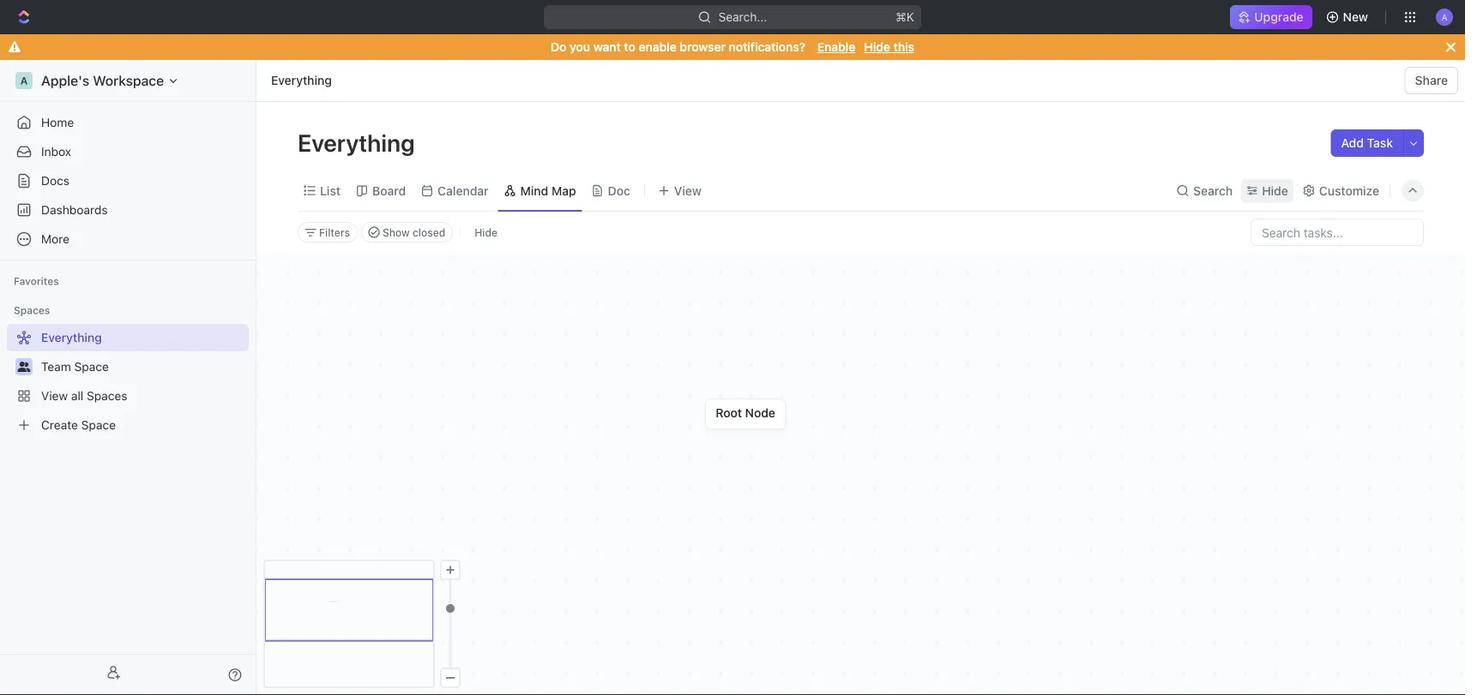 Task type: vqa. For each thing, say whether or not it's contained in the screenshot.
dialog
no



Task type: describe. For each thing, give the bounding box(es) containing it.
new button
[[1319, 3, 1379, 31]]

show closed button
[[361, 222, 453, 243]]

apple's
[[41, 73, 89, 89]]

to
[[624, 40, 636, 54]]

inbox
[[41, 145, 71, 159]]

browser
[[680, 40, 726, 54]]

view all spaces link
[[7, 383, 245, 410]]

hide button
[[1242, 179, 1294, 203]]

1 horizontal spatial hide
[[864, 40, 891, 54]]

add task button
[[1331, 130, 1404, 157]]

do
[[551, 40, 567, 54]]

hide inside button
[[475, 227, 498, 239]]

team space
[[41, 360, 109, 374]]

mind
[[521, 184, 549, 198]]

a inside navigation
[[20, 75, 28, 87]]

share
[[1416, 73, 1449, 88]]

sidebar navigation
[[0, 60, 260, 696]]

upgrade link
[[1231, 5, 1313, 29]]

view button
[[652, 179, 708, 203]]

1 vertical spatial everything
[[298, 128, 420, 157]]

calendar link
[[434, 179, 489, 203]]

customize
[[1320, 184, 1380, 198]]

map
[[552, 184, 576, 198]]

docs link
[[7, 167, 249, 195]]

do you want to enable browser notifications? enable hide this
[[551, 40, 915, 54]]

new
[[1344, 10, 1369, 24]]

enable
[[818, 40, 856, 54]]

home link
[[7, 109, 249, 136]]

view for view all spaces
[[41, 389, 68, 403]]

Search tasks... text field
[[1252, 220, 1424, 245]]

mind map
[[521, 184, 576, 198]]

⌘k
[[896, 10, 915, 24]]

apple's workspace, , element
[[15, 72, 33, 89]]

dashboards link
[[7, 197, 249, 224]]

docs
[[41, 174, 70, 188]]

share button
[[1405, 67, 1459, 94]]

more button
[[7, 226, 249, 253]]

space for create space
[[81, 418, 116, 433]]

more
[[41, 232, 70, 246]]

view for view
[[674, 184, 702, 198]]

workspace
[[93, 73, 164, 89]]



Task type: locate. For each thing, give the bounding box(es) containing it.
filters button
[[298, 222, 358, 243]]

1 vertical spatial a
[[20, 75, 28, 87]]

0 horizontal spatial a
[[20, 75, 28, 87]]

space up view all spaces
[[74, 360, 109, 374]]

board link
[[369, 179, 406, 203]]

0 vertical spatial view
[[674, 184, 702, 198]]

want
[[594, 40, 621, 54]]

all
[[71, 389, 83, 403]]

view
[[674, 184, 702, 198], [41, 389, 68, 403]]

1 horizontal spatial spaces
[[87, 389, 127, 403]]

1 horizontal spatial view
[[674, 184, 702, 198]]

0 horizontal spatial hide
[[475, 227, 498, 239]]

hide down calendar
[[475, 227, 498, 239]]

2 vertical spatial everything
[[41, 331, 102, 345]]

enable
[[639, 40, 677, 54]]

add task
[[1342, 136, 1394, 150]]

1 vertical spatial spaces
[[87, 389, 127, 403]]

notifications?
[[729, 40, 806, 54]]

a button
[[1431, 3, 1459, 31]]

team
[[41, 360, 71, 374]]

space inside create space 'link'
[[81, 418, 116, 433]]

list
[[320, 184, 341, 198]]

a
[[1442, 12, 1448, 22], [20, 75, 28, 87]]

1 vertical spatial everything link
[[7, 324, 245, 352]]

hide inside dropdown button
[[1263, 184, 1289, 198]]

favorites button
[[7, 271, 66, 292]]

everything link
[[267, 70, 336, 91], [7, 324, 245, 352]]

upgrade
[[1255, 10, 1304, 24]]

user group image
[[18, 362, 30, 372]]

you
[[570, 40, 590, 54]]

home
[[41, 115, 74, 130]]

1 horizontal spatial everything link
[[267, 70, 336, 91]]

search
[[1194, 184, 1233, 198]]

everything inside sidebar navigation
[[41, 331, 102, 345]]

2 horizontal spatial hide
[[1263, 184, 1289, 198]]

1 vertical spatial view
[[41, 389, 68, 403]]

view left all
[[41, 389, 68, 403]]

0 vertical spatial hide
[[864, 40, 891, 54]]

0 horizontal spatial everything link
[[7, 324, 245, 352]]

everything
[[271, 73, 332, 88], [298, 128, 420, 157], [41, 331, 102, 345]]

0 vertical spatial a
[[1442, 12, 1448, 22]]

doc link
[[605, 179, 631, 203]]

tree
[[7, 324, 249, 439]]

1 vertical spatial space
[[81, 418, 116, 433]]

mind map link
[[517, 179, 576, 203]]

0 horizontal spatial spaces
[[14, 305, 50, 317]]

everything for everything link within the sidebar navigation
[[41, 331, 102, 345]]

0 vertical spatial everything
[[271, 73, 332, 88]]

0 vertical spatial everything link
[[267, 70, 336, 91]]

create space link
[[7, 412, 245, 439]]

filters
[[319, 227, 350, 239]]

dashboards
[[41, 203, 108, 217]]

view right doc
[[674, 184, 702, 198]]

space inside team space link
[[74, 360, 109, 374]]

show
[[383, 227, 410, 239]]

a up share
[[1442, 12, 1448, 22]]

view inside tree
[[41, 389, 68, 403]]

1 vertical spatial hide
[[1263, 184, 1289, 198]]

1 horizontal spatial a
[[1442, 12, 1448, 22]]

tree containing everything
[[7, 324, 249, 439]]

search...
[[719, 10, 768, 24]]

board
[[372, 184, 406, 198]]

add
[[1342, 136, 1364, 150]]

closed
[[413, 227, 446, 239]]

doc
[[608, 184, 631, 198]]

hide left 'this'
[[864, 40, 891, 54]]

None range field
[[440, 581, 461, 668]]

everything for right everything link
[[271, 73, 332, 88]]

space for team space
[[74, 360, 109, 374]]

customize button
[[1297, 179, 1385, 203]]

space down view all spaces
[[81, 418, 116, 433]]

everything link inside sidebar navigation
[[7, 324, 245, 352]]

create space
[[41, 418, 116, 433]]

spaces inside tree
[[87, 389, 127, 403]]

hide button
[[468, 222, 505, 243]]

hide
[[864, 40, 891, 54], [1263, 184, 1289, 198], [475, 227, 498, 239]]

spaces
[[14, 305, 50, 317], [87, 389, 127, 403]]

tree inside sidebar navigation
[[7, 324, 249, 439]]

a left apple's
[[20, 75, 28, 87]]

calendar
[[438, 184, 489, 198]]

show closed
[[383, 227, 446, 239]]

this
[[894, 40, 915, 54]]

hide right search
[[1263, 184, 1289, 198]]

team space link
[[41, 354, 245, 381]]

0 vertical spatial space
[[74, 360, 109, 374]]

view all spaces
[[41, 389, 127, 403]]

space
[[74, 360, 109, 374], [81, 418, 116, 433]]

spaces right all
[[87, 389, 127, 403]]

0 vertical spatial spaces
[[14, 305, 50, 317]]

task
[[1368, 136, 1394, 150]]

apple's workspace
[[41, 73, 164, 89]]

create
[[41, 418, 78, 433]]

view inside button
[[674, 184, 702, 198]]

favorites
[[14, 275, 59, 287]]

search button
[[1171, 179, 1238, 203]]

view button
[[652, 171, 708, 211]]

spaces down favorites button
[[14, 305, 50, 317]]

list link
[[317, 179, 341, 203]]

2 vertical spatial hide
[[475, 227, 498, 239]]

inbox link
[[7, 138, 249, 166]]

0 horizontal spatial view
[[41, 389, 68, 403]]

a inside dropdown button
[[1442, 12, 1448, 22]]



